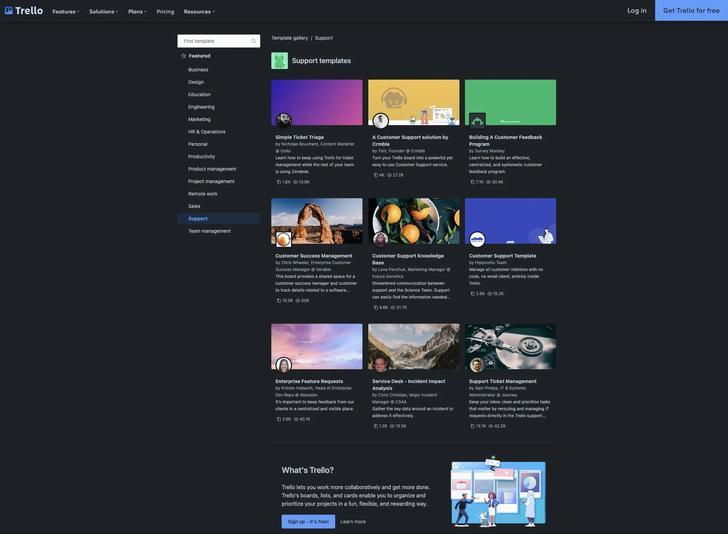 Task type: describe. For each thing, give the bounding box(es) containing it.
trello lets you work more collaboratively and get more done. trello's boards, lists, and cards enable you to organize and prioritize your projects in a fun, flexible, and rewarding way.
[[282, 485, 430, 507]]

of inside "simple ticket triage by nicholas bouchard, content marketer @ unito learn how to keep using trello for ticket management while the rest of your team is using zendesk."
[[329, 162, 333, 167]]

plans button
[[123, 0, 152, 21]]

in inside trello lets you work more collaboratively and get more done. trello's boards, lists, and cards enable you to organize and prioritize your projects in a fun, flexible, and rewarding way.
[[338, 501, 343, 507]]

submit
[[381, 302, 394, 307]]

habacht,
[[296, 386, 314, 391]]

31.7k
[[396, 305, 407, 310]]

work inside trello lets you work more collaboratively and get more done. trello's boards, lists, and cards enable you to organize and prioritize your projects in a fun, flexible, and rewarding way.
[[317, 485, 329, 491]]

log in
[[627, 6, 647, 15]]

2.6k for enterprise feature requests
[[282, 417, 291, 422]]

base
[[372, 260, 384, 266]]

1 horizontal spatial learn
[[341, 519, 353, 525]]

and right clean
[[513, 400, 520, 405]]

simple ticket triage by nicholas bouchard, content marketer @ unito learn how to keep using trello for ticket management while the rest of your team is using zendesk.
[[275, 134, 355, 174]]

support up needed
[[434, 288, 450, 293]]

manager inside customer success management by chris wheeler, enterprise customer success manager @ iterable this board provides a shared space for a customer success manager and customer to track details related to a software deployment.
[[293, 267, 310, 272]]

prioritize inside trello lets you work more collaboratively and get more done. trello's boards, lists, and cards enable you to organize and prioritize your projects in a fun, flexible, and rewarding way.
[[282, 501, 303, 507]]

in inside the 'enterprise feature requests by kristen habacht, head of enterprise dev reps @ atlassian it's important to keep feedback from our clients in a centralized and visible place.'
[[289, 407, 293, 412]]

the up request
[[401, 295, 408, 300]]

0 vertical spatial science
[[405, 288, 420, 293]]

boards,
[[300, 493, 319, 499]]

an inside building a customer feedback program by survey monkey learn how to build an effective, centralized, and systematic customer feedback program.
[[506, 155, 511, 161]]

a inside a customer support solution by crmble by toni, founder @ crmble turn your trello board into a powerful yet easy to use customer support service.
[[425, 155, 427, 161]]

lists,
[[321, 493, 332, 499]]

trello.
[[469, 281, 481, 286]]

customer inside customer support template by hipporello team manage all customer relations with no code, no email client, entirely inside trello.
[[469, 253, 493, 259]]

entirely
[[512, 274, 526, 279]]

managing
[[525, 407, 544, 412]]

product management link
[[177, 164, 260, 175]]

management for team management
[[202, 228, 231, 234]]

@ inside "simple ticket triage by nicholas bouchard, content marketer @ unito learn how to keep using trello for ticket management while the rest of your team is using zendesk."
[[275, 148, 279, 154]]

remote
[[188, 191, 206, 197]]

and left get
[[382, 485, 391, 491]]

necessity.
[[406, 309, 426, 314]]

administrator
[[469, 393, 495, 398]]

flexible,
[[359, 501, 378, 507]]

0 horizontal spatial using
[[280, 169, 290, 174]]

@ inside a customer support solution by crmble by toni, founder @ crmble turn your trello board into a powerful yet easy to use customer support service.
[[406, 148, 410, 154]]

manager inside customer support knowledge base by lana panchuk, marketing manager @ futura genetics streamlined communication between support and the science team. support can easily find the information needed and submit a request to the science team in case there is a necessity.
[[428, 267, 445, 272]]

and up find
[[389, 288, 396, 293]]

enterprise inside customer success management by chris wheeler, enterprise customer success manager @ iterable this board provides a shared space for a customer success manager and customer to track details related to a software deployment.
[[311, 260, 331, 265]]

your inside a customer support solution by crmble by toni, founder @ crmble turn your trello board into a powerful yet easy to use customer support service.
[[382, 155, 391, 161]]

hipporello
[[475, 260, 495, 265]]

customer up toni,
[[377, 134, 400, 140]]

gather
[[372, 407, 386, 412]]

organize
[[394, 493, 415, 499]]

iterable
[[316, 267, 331, 272]]

by inside customer success management by chris wheeler, enterprise customer success manager @ iterable this board provides a shared space for a customer success manager and customer to track details related to a software deployment.
[[275, 260, 280, 265]]

support down into
[[416, 162, 432, 167]]

key
[[394, 407, 401, 412]]

0 vertical spatial marketing
[[188, 116, 211, 122]]

customer down "space"
[[339, 281, 357, 286]]

between
[[428, 281, 444, 286]]

the inside "simple ticket triage by nicholas bouchard, content marketer @ unito learn how to keep using trello for ticket management while the rest of your team is using zendesk."
[[313, 162, 320, 167]]

resources
[[184, 8, 211, 15]]

sign up - it's free! button
[[282, 515, 335, 529]]

solution
[[422, 134, 441, 140]]

major
[[409, 393, 420, 398]]

of inside the 'enterprise feature requests by kristen habacht, head of enterprise dev reps @ atlassian it's important to keep feedback from our clients in a centralized and visible place.'
[[327, 386, 330, 391]]

and right flexible,
[[380, 501, 389, 507]]

is inside "simple ticket triage by nicholas bouchard, content marketer @ unito learn how to keep using trello for ticket management while the rest of your team is using zendesk."
[[275, 169, 279, 174]]

manager
[[312, 281, 329, 286]]

customer support knowledge base by lana panchuk, marketing manager @ futura genetics streamlined communication between support and the science team. support can easily find the information needed and submit a request to the science team in case there is a necessity.
[[372, 253, 454, 314]]

chris inside the service desk - incident impact analysis by chris christian, major incident manager @ csaa gather the key data around an incident to address it effectively.
[[378, 393, 388, 398]]

space
[[333, 274, 345, 279]]

chris christian, major incident manager @ csaa image
[[372, 357, 389, 374]]

1 horizontal spatial success
[[300, 253, 320, 259]]

provides
[[297, 274, 314, 279]]

features button
[[48, 0, 85, 21]]

design link
[[177, 77, 260, 88]]

solutions button
[[85, 0, 123, 21]]

and right rerouting
[[517, 407, 524, 412]]

content
[[320, 142, 336, 147]]

management for customer success management
[[321, 253, 352, 259]]

sam phelps, it & systems administrator @ journey image
[[469, 357, 486, 374]]

50k
[[301, 298, 309, 303]]

management for support ticket management
[[506, 379, 537, 385]]

data
[[402, 407, 411, 412]]

service desk - incident impact analysis by chris christian, major incident manager @ csaa gather the key data around an incident to address it effectively.
[[372, 379, 453, 419]]

1 horizontal spatial support link
[[315, 35, 333, 41]]

clients
[[275, 407, 288, 412]]

by up 'directly'
[[492, 407, 497, 412]]

and up 'way.'
[[416, 493, 426, 499]]

0 vertical spatial you
[[307, 485, 316, 491]]

toni,
[[378, 148, 388, 154]]

and inside the 'enterprise feature requests by kristen habacht, head of enterprise dev reps @ atlassian it's important to keep feedback from our clients in a centralized and visible place.'
[[320, 407, 328, 412]]

template gallery link
[[271, 35, 308, 41]]

feedback inside the 'enterprise feature requests by kristen habacht, head of enterprise dev reps @ atlassian it's important to keep feedback from our clients in a centralized and visible place.'
[[318, 400, 336, 405]]

a down request
[[403, 309, 405, 314]]

0 horizontal spatial more
[[331, 485, 343, 491]]

management inside "simple ticket triage by nicholas bouchard, content marketer @ unito learn how to keep using trello for ticket management while the rest of your team is using zendesk."
[[275, 162, 301, 167]]

pricing
[[157, 8, 174, 15]]

resources button
[[179, 0, 220, 21]]

log
[[627, 6, 639, 15]]

manager inside the service desk - incident impact analysis by chris christian, major incident manager @ csaa gather the key data around an incident to address it effectively.
[[372, 400, 389, 405]]

templates
[[319, 57, 351, 65]]

and right lists,
[[333, 493, 342, 499]]

team inside team management link
[[188, 228, 201, 234]]

into
[[416, 155, 424, 161]]

a down the manager
[[326, 288, 328, 293]]

1 vertical spatial incident
[[421, 393, 437, 398]]

rest
[[321, 162, 328, 167]]

futura
[[372, 274, 385, 279]]

find
[[393, 295, 400, 300]]

support templates
[[292, 57, 351, 65]]

- for desk
[[405, 379, 407, 385]]

& inside support ticket management by sam phelps, it & systems administrator @ journey keep your inbox clean and prioritize tasks that matter by rerouting and managing it requests directly in the trello support ticket management template.
[[505, 386, 508, 391]]

@ inside customer support knowledge base by lana panchuk, marketing manager @ futura genetics streamlined communication between support and the science team. support can easily find the information needed and submit a request to the science team in case there is a necessity.
[[447, 267, 450, 272]]

it
[[389, 414, 392, 419]]

systematic
[[502, 162, 523, 167]]

your inside trello lets you work more collaboratively and get more done. trello's boards, lists, and cards enable you to organize and prioritize your projects in a fun, flexible, and rewarding way.
[[305, 501, 316, 507]]

1 horizontal spatial no
[[538, 267, 543, 272]]

monkey
[[490, 148, 505, 154]]

done.
[[416, 485, 430, 491]]

support inside customer support template by hipporello team manage all customer relations with no code, no email client, entirely inside trello.
[[494, 253, 513, 259]]

trello inside a customer support solution by crmble by toni, founder @ crmble turn your trello board into a powerful yet easy to use customer support service.
[[392, 155, 403, 161]]

a customer support solution by crmble by toni, founder @ crmble turn your trello board into a powerful yet easy to use customer support service.
[[372, 134, 453, 167]]

support up panchuk,
[[397, 253, 416, 259]]

13.5k
[[396, 424, 406, 429]]

impact
[[429, 379, 445, 385]]

1 horizontal spatial crmble
[[411, 148, 425, 154]]

0 horizontal spatial template
[[271, 35, 292, 41]]

journey
[[502, 393, 517, 398]]

trello right "get" at right
[[677, 6, 695, 15]]

details
[[292, 288, 305, 293]]

free!
[[318, 519, 329, 525]]

- for up
[[306, 519, 309, 525]]

learn inside "simple ticket triage by nicholas bouchard, content marketer @ unito learn how to keep using trello for ticket management while the rest of your team is using zendesk."
[[275, 155, 286, 161]]

and down can
[[372, 302, 380, 307]]

by right solution
[[443, 134, 448, 140]]

keep inside "simple ticket triage by nicholas bouchard, content marketer @ unito learn how to keep using trello for ticket management while the rest of your team is using zendesk."
[[302, 155, 311, 161]]

product
[[188, 166, 206, 172]]

kristen habacht, head of enterprise dev reps @ atlassian image
[[275, 357, 292, 374]]

projects
[[317, 501, 337, 507]]

trello?
[[310, 466, 334, 475]]

hipporello team image
[[469, 232, 486, 248]]

head
[[315, 386, 325, 391]]

find template
[[184, 38, 214, 44]]

to inside customer support knowledge base by lana panchuk, marketing manager @ futura genetics streamlined communication between support and the science team. support can easily find the information needed and submit a request to the science team in case there is a necessity.
[[415, 302, 419, 307]]

remote work
[[188, 191, 218, 197]]

board inside a customer support solution by crmble by toni, founder @ crmble turn your trello board into a powerful yet easy to use customer support service.
[[404, 155, 415, 161]]

board inside customer success management by chris wheeler, enterprise customer success manager @ iterable this board provides a shared space for a customer success manager and customer to track details related to a software deployment.
[[285, 274, 296, 279]]

trello inside support ticket management by sam phelps, it & systems administrator @ journey keep your inbox clean and prioritize tasks that matter by rerouting and managing it requests directly in the trello support ticket management template.
[[515, 414, 526, 419]]

a inside a customer support solution by crmble by toni, founder @ crmble turn your trello board into a powerful yet easy to use customer support service.
[[372, 134, 376, 140]]

a down find
[[395, 302, 397, 307]]

dev
[[275, 393, 283, 398]]

business
[[188, 67, 208, 72]]

trello inside "simple ticket triage by nicholas bouchard, content marketer @ unito learn how to keep using trello for ticket management while the rest of your team is using zendesk."
[[324, 155, 335, 161]]

streamlined
[[372, 281, 396, 286]]

survey
[[475, 148, 488, 154]]

0 horizontal spatial work
[[207, 191, 218, 197]]

analysis
[[372, 386, 392, 391]]

easily
[[381, 295, 392, 300]]

0 horizontal spatial crmble
[[372, 141, 390, 147]]

our
[[348, 400, 354, 405]]

personal link
[[177, 139, 260, 150]]

personal
[[188, 141, 208, 147]]

a right "space"
[[353, 274, 355, 279]]

management inside support ticket management by sam phelps, it & systems administrator @ journey keep your inbox clean and prioritize tasks that matter by rerouting and managing it requests directly in the trello support ticket management template.
[[481, 420, 507, 426]]

what's trello?
[[282, 466, 334, 475]]

how inside building a customer feedback program by survey monkey learn how to build an effective, centralized, and systematic customer feedback program.
[[481, 155, 489, 161]]

to inside a customer support solution by crmble by toni, founder @ crmble turn your trello board into a powerful yet easy to use customer support service.
[[382, 162, 386, 167]]

ticket inside "simple ticket triage by nicholas bouchard, content marketer @ unito learn how to keep using trello for ticket management while the rest of your team is using zendesk."
[[343, 155, 354, 161]]

education link
[[177, 89, 260, 100]]

support inside support ticket management by sam phelps, it & systems administrator @ journey keep your inbox clean and prioritize tasks that matter by rerouting and managing it requests directly in the trello support ticket management template.
[[527, 414, 542, 419]]

an inside the service desk - incident impact analysis by chris christian, major incident manager @ csaa gather the key data around an incident to address it effectively.
[[427, 407, 431, 412]]

ticket for simple
[[293, 134, 308, 140]]

2 horizontal spatial enterprise
[[332, 386, 352, 391]]

project management link
[[177, 176, 260, 187]]

toni, founder @ crmble image
[[372, 113, 389, 129]]

from
[[337, 400, 347, 405]]

engineering
[[188, 104, 215, 110]]

template.
[[508, 420, 526, 426]]

cards
[[344, 493, 358, 499]]

simple
[[275, 134, 292, 140]]

support inside support ticket management by sam phelps, it & systems administrator @ journey keep your inbox clean and prioritize tasks that matter by rerouting and managing it requests directly in the trello support ticket management template.
[[469, 379, 488, 385]]

chris wheeler, enterprise customer success manager @ iterable image
[[275, 232, 292, 248]]

@ inside the 'enterprise feature requests by kristen habacht, head of enterprise dev reps @ atlassian it's important to keep feedback from our clients in a centralized and visible place.'
[[295, 393, 299, 398]]

marketer
[[337, 142, 355, 147]]

relations
[[511, 267, 528, 272]]

@ inside customer success management by chris wheeler, enterprise customer success manager @ iterable this board provides a shared space for a customer success manager and customer to track details related to a software deployment.
[[311, 267, 315, 272]]

business link
[[177, 64, 260, 75]]

to left track
[[275, 288, 279, 293]]

a inside building a customer feedback program by survey monkey learn how to build an effective, centralized, and systematic customer feedback program.
[[490, 134, 493, 140]]



Task type: vqa. For each thing, say whether or not it's contained in the screenshot.
feedback within Enterprise Feature Requests by Kristen Habacht, Head of Enterprise Dev Reps @ Atlassian It's important to keep feedback from our clients in a centralized and visible place.
yes



Task type: locate. For each thing, give the bounding box(es) containing it.
1 horizontal spatial work
[[317, 485, 329, 491]]

0 vertical spatial -
[[405, 379, 407, 385]]

learn
[[275, 155, 286, 161], [469, 155, 480, 161], [341, 519, 353, 525]]

2.6k for customer support template
[[476, 291, 485, 297]]

how inside "simple ticket triage by nicholas bouchard, content marketer @ unito learn how to keep using trello for ticket management while the rest of your team is using zendesk."
[[288, 155, 296, 161]]

1 vertical spatial chris
[[378, 393, 388, 398]]

an up systematic
[[506, 155, 511, 161]]

template up the relations
[[514, 253, 536, 259]]

customer up 27.2k
[[396, 162, 415, 167]]

learn down unito
[[275, 155, 286, 161]]

ticket up phelps,
[[490, 379, 504, 385]]

1 vertical spatial keep
[[308, 400, 317, 405]]

template gallery
[[271, 35, 308, 41]]

support
[[315, 35, 333, 41], [292, 57, 318, 65], [402, 134, 421, 140], [416, 162, 432, 167], [188, 216, 208, 222], [397, 253, 416, 259], [494, 253, 513, 259], [434, 288, 450, 293], [469, 379, 488, 385]]

management for product management
[[207, 166, 237, 172]]

0 vertical spatial for
[[696, 6, 705, 15]]

chris inside customer success management by chris wheeler, enterprise customer success manager @ iterable this board provides a shared space for a customer success manager and customer to track details related to a software deployment.
[[281, 260, 292, 265]]

to inside the service desk - incident impact analysis by chris christian, major incident manager @ csaa gather the key data around an incident to address it effectively.
[[449, 407, 453, 412]]

more up lists,
[[331, 485, 343, 491]]

1 vertical spatial prioritize
[[282, 501, 303, 507]]

while
[[302, 162, 312, 167]]

work down project management
[[207, 191, 218, 197]]

to inside "simple ticket triage by nicholas bouchard, content marketer @ unito learn how to keep using trello for ticket management while the rest of your team is using zendesk."
[[297, 155, 301, 161]]

get
[[392, 485, 401, 491]]

- inside button
[[306, 519, 309, 525]]

easy
[[372, 162, 381, 167]]

1 vertical spatial no
[[481, 274, 486, 279]]

1 horizontal spatial more
[[354, 519, 366, 525]]

trello up trello's
[[282, 485, 295, 491]]

can
[[372, 295, 379, 300]]

to inside trello lets you work more collaboratively and get more done. trello's boards, lists, and cards enable you to organize and prioritize your projects in a fun, flexible, and rewarding way.
[[387, 493, 392, 499]]

team down needed
[[444, 302, 454, 307]]

1 horizontal spatial &
[[505, 386, 508, 391]]

turn
[[372, 155, 381, 161]]

an
[[506, 155, 511, 161], [427, 407, 431, 412]]

by inside the service desk - incident impact analysis by chris christian, major incident manager @ csaa gather the key data around an incident to address it effectively.
[[372, 393, 377, 398]]

is inside customer support knowledge base by lana panchuk, marketing manager @ futura genetics streamlined communication between support and the science team. support can easily find the information needed and submit a request to the science team in case there is a necessity.
[[399, 309, 402, 314]]

0 vertical spatial keep
[[302, 155, 311, 161]]

1 horizontal spatial it
[[545, 407, 549, 412]]

0 vertical spatial board
[[404, 155, 415, 161]]

sign
[[288, 519, 298, 525]]

support down "sales"
[[188, 216, 208, 222]]

a down toni, founder @ crmble icon
[[372, 134, 376, 140]]

trello's
[[282, 493, 299, 499]]

customer up track
[[275, 281, 294, 286]]

1 vertical spatial ticket
[[490, 379, 504, 385]]

1 horizontal spatial 2.6k
[[476, 291, 485, 297]]

effective,
[[512, 155, 530, 161]]

phelps,
[[485, 386, 499, 391]]

0 horizontal spatial manager
[[293, 267, 310, 272]]

survey monkey image
[[469, 113, 486, 129]]

1 horizontal spatial is
[[399, 309, 402, 314]]

project
[[188, 178, 204, 184]]

enterprise feature requests by kristen habacht, head of enterprise dev reps @ atlassian it's important to keep feedback from our clients in a centralized and visible place.
[[275, 379, 354, 412]]

featured link
[[177, 50, 260, 61]]

1 horizontal spatial board
[[404, 155, 415, 161]]

1 how from the left
[[288, 155, 296, 161]]

a up the manager
[[315, 274, 318, 279]]

4k
[[379, 173, 385, 178]]

the up it
[[387, 407, 393, 412]]

and
[[493, 162, 500, 167], [330, 281, 338, 286], [389, 288, 396, 293], [372, 302, 380, 307], [513, 400, 520, 405], [320, 407, 328, 412], [517, 407, 524, 412], [382, 485, 391, 491], [333, 493, 342, 499], [416, 493, 426, 499], [380, 501, 389, 507]]

support down gallery
[[292, 57, 318, 65]]

1 vertical spatial it
[[545, 407, 549, 412]]

incident up major
[[408, 379, 428, 385]]

1 vertical spatial work
[[317, 485, 329, 491]]

0 horizontal spatial support link
[[177, 213, 260, 224]]

ticket inside "simple ticket triage by nicholas bouchard, content marketer @ unito learn how to keep using trello for ticket management while the rest of your team is using zendesk."
[[293, 134, 308, 140]]

0 horizontal spatial feedback
[[318, 400, 336, 405]]

to right incident
[[449, 407, 453, 412]]

0 vertical spatial of
[[329, 162, 333, 167]]

of down requests
[[327, 386, 330, 391]]

2 horizontal spatial learn
[[469, 155, 480, 161]]

is right there
[[399, 309, 402, 314]]

0 vertical spatial work
[[207, 191, 218, 197]]

0 vertical spatial enterprise
[[311, 260, 331, 265]]

visible
[[329, 407, 341, 412]]

1 horizontal spatial ticket
[[490, 379, 504, 385]]

your left the team
[[335, 162, 343, 167]]

support down managing
[[527, 414, 542, 419]]

1 horizontal spatial ticket
[[469, 420, 480, 426]]

customer inside building a customer feedback program by survey monkey learn how to build an effective, centralized, and systematic customer feedback program.
[[494, 134, 518, 140]]

trello image
[[5, 6, 43, 14], [5, 6, 43, 14]]

40.1k
[[299, 417, 310, 422]]

1 horizontal spatial chris
[[378, 393, 388, 398]]

0 horizontal spatial board
[[285, 274, 296, 279]]

0 horizontal spatial success
[[275, 267, 292, 272]]

1 vertical spatial &
[[505, 386, 508, 391]]

1 horizontal spatial prioritize
[[522, 400, 539, 405]]

to up the zendesk.
[[297, 155, 301, 161]]

2 horizontal spatial more
[[402, 485, 415, 491]]

management up iterable on the left
[[321, 253, 352, 259]]

it up the journey
[[500, 386, 504, 391]]

panchuk,
[[389, 267, 407, 272]]

feedback inside building a customer feedback program by survey monkey learn how to build an effective, centralized, and systematic customer feedback program.
[[469, 169, 487, 174]]

2 vertical spatial team
[[444, 302, 454, 307]]

0 vertical spatial support link
[[315, 35, 333, 41]]

is
[[275, 169, 279, 174], [399, 309, 402, 314]]

and left visible
[[320, 407, 328, 412]]

1 horizontal spatial management
[[506, 379, 537, 385]]

track
[[281, 288, 291, 293]]

@ left the manage at right
[[447, 267, 450, 272]]

no
[[538, 267, 543, 272], [481, 274, 486, 279]]

your inside support ticket management by sam phelps, it & systems administrator @ journey keep your inbox clean and prioritize tasks that matter by rerouting and managing it requests directly in the trello support ticket management template.
[[480, 400, 489, 405]]

0 vertical spatial &
[[196, 129, 200, 135]]

feature
[[301, 379, 320, 385]]

it down tasks
[[545, 407, 549, 412]]

2.6k down trello.
[[476, 291, 485, 297]]

1 horizontal spatial a
[[490, 134, 493, 140]]

manager
[[293, 267, 310, 272], [428, 267, 445, 272], [372, 400, 389, 405]]

the inside support ticket management by sam phelps, it & systems administrator @ journey keep your inbox clean and prioritize tasks that matter by rerouting and managing it requests directly in the trello support ticket management template.
[[508, 414, 514, 419]]

communication
[[397, 281, 427, 286]]

2 vertical spatial for
[[346, 274, 352, 279]]

the up find
[[397, 288, 403, 293]]

software
[[329, 288, 346, 293]]

it
[[500, 386, 504, 391], [545, 407, 549, 412]]

@ up key
[[391, 400, 394, 405]]

a inside trello lets you work more collaboratively and get more done. trello's boards, lists, and cards enable you to organize and prioritize your projects in a fun, flexible, and rewarding way.
[[344, 501, 347, 507]]

enterprise up iterable on the left
[[311, 260, 331, 265]]

management up systems
[[506, 379, 537, 385]]

keep inside the 'enterprise feature requests by kristen habacht, head of enterprise dev reps @ atlassian it's important to keep feedback from our clients in a centralized and visible place.'
[[308, 400, 317, 405]]

management down product management link
[[206, 178, 235, 184]]

feedback up visible
[[318, 400, 336, 405]]

a inside the 'enterprise feature requests by kristen habacht, head of enterprise dev reps @ atlassian it's important to keep feedback from our clients in a centralized and visible place.'
[[294, 407, 296, 412]]

ticket
[[343, 155, 354, 161], [469, 420, 480, 426]]

learn more link
[[341, 519, 366, 525]]

customer inside customer support template by hipporello team manage all customer relations with no code, no email client, entirely inside trello.
[[491, 267, 510, 272]]

support icon image
[[271, 52, 288, 69]]

ticket inside support ticket management by sam phelps, it & systems administrator @ journey keep your inbox clean and prioritize tasks that matter by rerouting and managing it requests directly in the trello support ticket management template.
[[490, 379, 504, 385]]

to left use
[[382, 162, 386, 167]]

keep
[[469, 400, 479, 405]]

by left sam
[[469, 386, 474, 391]]

bouchard,
[[299, 142, 319, 147]]

0 vertical spatial management
[[321, 253, 352, 259]]

a right the building
[[490, 134, 493, 140]]

marketing down engineering at the top left
[[188, 116, 211, 122]]

1 vertical spatial for
[[336, 155, 341, 161]]

0 horizontal spatial enterprise
[[275, 379, 300, 385]]

customer up monkey in the right of the page
[[494, 134, 518, 140]]

1 a from the left
[[372, 134, 376, 140]]

requests
[[321, 379, 343, 385]]

christian,
[[390, 393, 408, 398]]

and up program.
[[493, 162, 500, 167]]

1 horizontal spatial science
[[427, 302, 443, 307]]

for inside customer success management by chris wheeler, enterprise customer success manager @ iterable this board provides a shared space for a customer success manager and customer to track details related to a software deployment.
[[346, 274, 352, 279]]

1 horizontal spatial using
[[312, 155, 323, 161]]

support link up team management link
[[177, 213, 260, 224]]

management inside support ticket management by sam phelps, it & systems administrator @ journey keep your inbox clean and prioritize tasks that matter by rerouting and managing it requests directly in the trello support ticket management template.
[[506, 379, 537, 385]]

0 horizontal spatial a
[[372, 134, 376, 140]]

1 vertical spatial crmble
[[411, 148, 425, 154]]

0 vertical spatial crmble
[[372, 141, 390, 147]]

1 vertical spatial success
[[275, 267, 292, 272]]

by inside building a customer feedback program by survey monkey learn how to build an effective, centralized, and systematic customer feedback program.
[[469, 148, 474, 154]]

no down all
[[481, 274, 486, 279]]

customer up "space"
[[332, 260, 351, 265]]

0 horizontal spatial it
[[500, 386, 504, 391]]

learn up centralized,
[[469, 155, 480, 161]]

& inside hr & operations link
[[196, 129, 200, 135]]

support up hipporello
[[494, 253, 513, 259]]

management down unito
[[275, 162, 301, 167]]

learn inside building a customer feedback program by survey monkey learn how to build an effective, centralized, and systematic customer feedback program.
[[469, 155, 480, 161]]

1 vertical spatial using
[[280, 169, 290, 174]]

the down information
[[420, 302, 426, 307]]

sales
[[188, 203, 200, 209]]

the inside the service desk - incident impact analysis by chris christian, major incident manager @ csaa gather the key data around an incident to address it effectively.
[[387, 407, 393, 412]]

1 horizontal spatial template
[[514, 253, 536, 259]]

customer
[[524, 162, 542, 167], [491, 267, 510, 272], [275, 281, 294, 286], [339, 281, 357, 286]]

ticket up "bouchard,"
[[293, 134, 308, 140]]

more
[[331, 485, 343, 491], [402, 485, 415, 491], [354, 519, 366, 525]]

1.2k
[[379, 424, 387, 429]]

trello inside trello lets you work more collaboratively and get more done. trello's boards, lists, and cards enable you to organize and prioritize your projects in a fun, flexible, and rewarding way.
[[282, 485, 295, 491]]

work
[[207, 191, 218, 197], [317, 485, 329, 491]]

your inside "simple ticket triage by nicholas bouchard, content marketer @ unito learn how to keep using trello for ticket management while the rest of your team is using zendesk."
[[335, 162, 343, 167]]

0 vertical spatial support
[[372, 288, 388, 293]]

15.2k
[[493, 291, 504, 297]]

1 horizontal spatial enterprise
[[311, 260, 331, 265]]

manager up between
[[428, 267, 445, 272]]

features
[[52, 8, 76, 15]]

team up client,
[[496, 260, 507, 265]]

customer up wheeler,
[[275, 253, 299, 259]]

to inside building a customer feedback program by survey monkey learn how to build an effective, centralized, and systematic customer feedback program.
[[490, 155, 494, 161]]

by inside the 'enterprise feature requests by kristen habacht, head of enterprise dev reps @ atlassian it's important to keep feedback from our clients in a centralized and visible place.'
[[275, 386, 280, 391]]

you right enable
[[377, 493, 386, 499]]

a left fun,
[[344, 501, 347, 507]]

to down the manager
[[321, 288, 324, 293]]

a right into
[[425, 155, 427, 161]]

customer inside building a customer feedback program by survey monkey learn how to build an effective, centralized, and systematic customer feedback program.
[[524, 162, 542, 167]]

@ right reps
[[295, 393, 299, 398]]

case
[[377, 309, 386, 314]]

design
[[188, 79, 204, 85]]

you up "boards," at the left of the page
[[307, 485, 316, 491]]

and up software
[[330, 281, 338, 286]]

support up founder
[[402, 134, 421, 140]]

address
[[372, 414, 388, 419]]

rewarding
[[391, 501, 415, 507]]

free
[[707, 6, 720, 15]]

science down communication
[[405, 288, 420, 293]]

1 vertical spatial is
[[399, 309, 402, 314]]

1 horizontal spatial you
[[377, 493, 386, 499]]

success up wheeler,
[[300, 253, 320, 259]]

in right log
[[641, 6, 647, 15]]

1 vertical spatial enterprise
[[275, 379, 300, 385]]

all
[[486, 267, 490, 272]]

it's
[[275, 400, 281, 405]]

- inside the service desk - incident impact analysis by chris christian, major incident manager @ csaa gather the key data around an incident to address it effectively.
[[405, 379, 407, 385]]

up
[[299, 519, 305, 525]]

customer up client,
[[491, 267, 510, 272]]

customer inside customer support knowledge base by lana panchuk, marketing manager @ futura genetics streamlined communication between support and the science team. support can easily find the information needed and submit a request to the science team in case there is a necessity.
[[372, 253, 396, 259]]

your up matter
[[480, 400, 489, 405]]

for inside "simple ticket triage by nicholas bouchard, content marketer @ unito learn how to keep using trello for ticket management while the rest of your team is using zendesk."
[[336, 155, 341, 161]]

0 vertical spatial ticket
[[343, 155, 354, 161]]

0 horizontal spatial no
[[481, 274, 486, 279]]

prioritize up managing
[[522, 400, 539, 405]]

keep up while on the top
[[302, 155, 311, 161]]

ticket for support
[[490, 379, 504, 385]]

0 vertical spatial it
[[500, 386, 504, 391]]

2 horizontal spatial manager
[[428, 267, 445, 272]]

marketing
[[188, 116, 211, 122], [408, 267, 427, 272]]

support inside customer support knowledge base by lana panchuk, marketing manager @ futura genetics streamlined communication between support and the science team. support can easily find the information needed and submit a request to the science team in case there is a necessity.
[[372, 288, 388, 293]]

0 vertical spatial using
[[312, 155, 323, 161]]

team down "sales"
[[188, 228, 201, 234]]

1 vertical spatial an
[[427, 407, 431, 412]]

1 vertical spatial feedback
[[318, 400, 336, 405]]

1 horizontal spatial feedback
[[469, 169, 487, 174]]

Find template field
[[177, 35, 260, 48]]

ticket inside support ticket management by sam phelps, it & systems administrator @ journey keep your inbox clean and prioritize tasks that matter by rerouting and managing it requests directly in the trello support ticket management template.
[[469, 420, 480, 426]]

to up necessity.
[[415, 302, 419, 307]]

there
[[387, 309, 397, 314]]

2 horizontal spatial for
[[696, 6, 705, 15]]

0 horizontal spatial marketing
[[188, 116, 211, 122]]

1 vertical spatial -
[[306, 519, 309, 525]]

in inside customer support knowledge base by lana panchuk, marketing manager @ futura genetics streamlined communication between support and the science team. support can easily find the information needed and submit a request to the science team in case there is a necessity.
[[372, 309, 376, 314]]

a down 'important'
[[294, 407, 296, 412]]

is left the zendesk.
[[275, 169, 279, 174]]

2 a from the left
[[490, 134, 493, 140]]

in left fun,
[[338, 501, 343, 507]]

1 vertical spatial board
[[285, 274, 296, 279]]

1 vertical spatial of
[[327, 386, 330, 391]]

team
[[188, 228, 201, 234], [496, 260, 507, 265], [444, 302, 454, 307]]

1.6k
[[282, 180, 291, 185]]

get
[[663, 6, 675, 15]]

work up lists,
[[317, 485, 329, 491]]

by up turn
[[372, 148, 377, 154]]

0 horizontal spatial an
[[427, 407, 431, 412]]

1 horizontal spatial an
[[506, 155, 511, 161]]

management down sales link
[[202, 228, 231, 234]]

0 vertical spatial success
[[300, 253, 320, 259]]

to inside the 'enterprise feature requests by kristen habacht, head of enterprise dev reps @ atlassian it's important to keep feedback from our clients in a centralized and visible place.'
[[303, 400, 307, 405]]

2 how from the left
[[481, 155, 489, 161]]

to left build
[[490, 155, 494, 161]]

1 horizontal spatial team
[[444, 302, 454, 307]]

0 vertical spatial an
[[506, 155, 511, 161]]

@ inside support ticket management by sam phelps, it & systems administrator @ journey keep your inbox clean and prioritize tasks that matter by rerouting and managing it requests directly in the trello support ticket management template.
[[497, 393, 500, 398]]

your down toni,
[[382, 155, 391, 161]]

0 vertical spatial chris
[[281, 260, 292, 265]]

centralized,
[[469, 162, 492, 167]]

1 horizontal spatial manager
[[372, 400, 389, 405]]

feedback
[[519, 134, 542, 140]]

0 horizontal spatial chris
[[281, 260, 292, 265]]

by up dev
[[275, 386, 280, 391]]

and inside customer success management by chris wheeler, enterprise customer success manager @ iterable this board provides a shared space for a customer success manager and customer to track details related to a software deployment.
[[330, 281, 338, 286]]

customer up "base"
[[372, 253, 396, 259]]

by inside customer support knowledge base by lana panchuk, marketing manager @ futura genetics streamlined communication between support and the science team. support can easily find the information needed and submit a request to the science team in case there is a necessity.
[[372, 267, 377, 272]]

2.6k down clients
[[282, 417, 291, 422]]

in
[[641, 6, 647, 15], [372, 309, 376, 314], [289, 407, 293, 412], [503, 414, 507, 419], [338, 501, 343, 507]]

0 vertical spatial incident
[[408, 379, 428, 385]]

of right rest
[[329, 162, 333, 167]]

@ left unito
[[275, 148, 279, 154]]

0 vertical spatial ticket
[[293, 134, 308, 140]]

it's
[[310, 519, 317, 525]]

zendesk.
[[292, 169, 310, 174]]

matter
[[478, 407, 491, 412]]

prioritize inside support ticket management by sam phelps, it & systems administrator @ journey keep your inbox clean and prioritize tasks that matter by rerouting and managing it requests directly in the trello support ticket management template.
[[522, 400, 539, 405]]

reps
[[284, 393, 294, 398]]

& right hr
[[196, 129, 200, 135]]

email
[[487, 274, 498, 279]]

nicholas
[[281, 142, 298, 147]]

marketing inside customer support knowledge base by lana panchuk, marketing manager @ futura genetics streamlined communication between support and the science team. support can easily find the information needed and submit a request to the science team in case there is a necessity.
[[408, 267, 427, 272]]

management inside customer success management by chris wheeler, enterprise customer success manager @ iterable this board provides a shared space for a customer success manager and customer to track details related to a software deployment.
[[321, 253, 352, 259]]

0 horizontal spatial prioritize
[[282, 501, 303, 507]]

0 horizontal spatial support
[[372, 288, 388, 293]]

2.6k
[[476, 291, 485, 297], [282, 417, 291, 422]]

deployment.
[[275, 295, 300, 300]]

lana panchuk, marketing manager @ futura genetics image
[[372, 232, 389, 248]]

0 horizontal spatial learn
[[275, 155, 286, 161]]

using up rest
[[312, 155, 323, 161]]

by inside "simple ticket triage by nicholas bouchard, content marketer @ unito learn how to keep using trello for ticket management while the rest of your team is using zendesk."
[[275, 142, 280, 147]]

kristen
[[281, 386, 295, 391]]

support up support templates
[[315, 35, 333, 41]]

management for project management
[[206, 178, 235, 184]]

ticket up the team
[[343, 155, 354, 161]]

more up organize
[[402, 485, 415, 491]]

@ inside the service desk - incident impact analysis by chris christian, major incident manager @ csaa gather the key data around an incident to address it effectively.
[[391, 400, 394, 405]]

lets
[[297, 485, 305, 491]]

atlassian
[[300, 393, 318, 398]]

1 horizontal spatial -
[[405, 379, 407, 385]]

7.1k
[[476, 180, 484, 185]]

genetics
[[386, 274, 403, 279]]

27.2k
[[393, 173, 404, 178]]

4.6k
[[379, 305, 388, 310]]

and inside building a customer feedback program by survey monkey learn how to build an effective, centralized, and systematic customer feedback program.
[[493, 162, 500, 167]]

1 vertical spatial science
[[427, 302, 443, 307]]

0 vertical spatial prioritize
[[522, 400, 539, 405]]

inbox
[[490, 400, 500, 405]]

1 vertical spatial team
[[496, 260, 507, 265]]

team.
[[421, 288, 433, 293]]

customer
[[377, 134, 400, 140], [494, 134, 518, 140], [396, 162, 415, 167], [275, 253, 299, 259], [372, 253, 396, 259], [469, 253, 493, 259], [332, 260, 351, 265]]

nicholas bouchard, content marketer @ unito image
[[275, 113, 292, 129]]

success up this
[[275, 267, 292, 272]]

science down needed
[[427, 302, 443, 307]]

in inside support ticket management by sam phelps, it & systems administrator @ journey keep your inbox clean and prioritize tasks that matter by rerouting and managing it requests directly in the trello support ticket management template.
[[503, 414, 507, 419]]

building a customer feedback program by survey monkey learn how to build an effective, centralized, and systematic customer feedback program.
[[469, 134, 542, 174]]

team inside customer support template by hipporello team manage all customer relations with no code, no email client, entirely inside trello.
[[496, 260, 507, 265]]

1 vertical spatial support link
[[177, 213, 260, 224]]

team inside customer support knowledge base by lana panchuk, marketing manager @ futura genetics streamlined communication between support and the science team. support can easily find the information needed and submit a request to the science team in case there is a necessity.
[[444, 302, 454, 307]]

0 horizontal spatial management
[[321, 253, 352, 259]]

1 vertical spatial ticket
[[469, 420, 480, 426]]

0 vertical spatial feedback
[[469, 169, 487, 174]]

trello down founder
[[392, 155, 403, 161]]

plans
[[128, 8, 143, 15]]

0 horizontal spatial how
[[288, 155, 296, 161]]

0 horizontal spatial is
[[275, 169, 279, 174]]

template inside customer support template by hipporello team manage all customer relations with no code, no email client, entirely inside trello.
[[514, 253, 536, 259]]

board right this
[[285, 274, 296, 279]]

by inside customer support template by hipporello team manage all customer relations with no code, no email client, entirely inside trello.
[[469, 260, 474, 265]]



